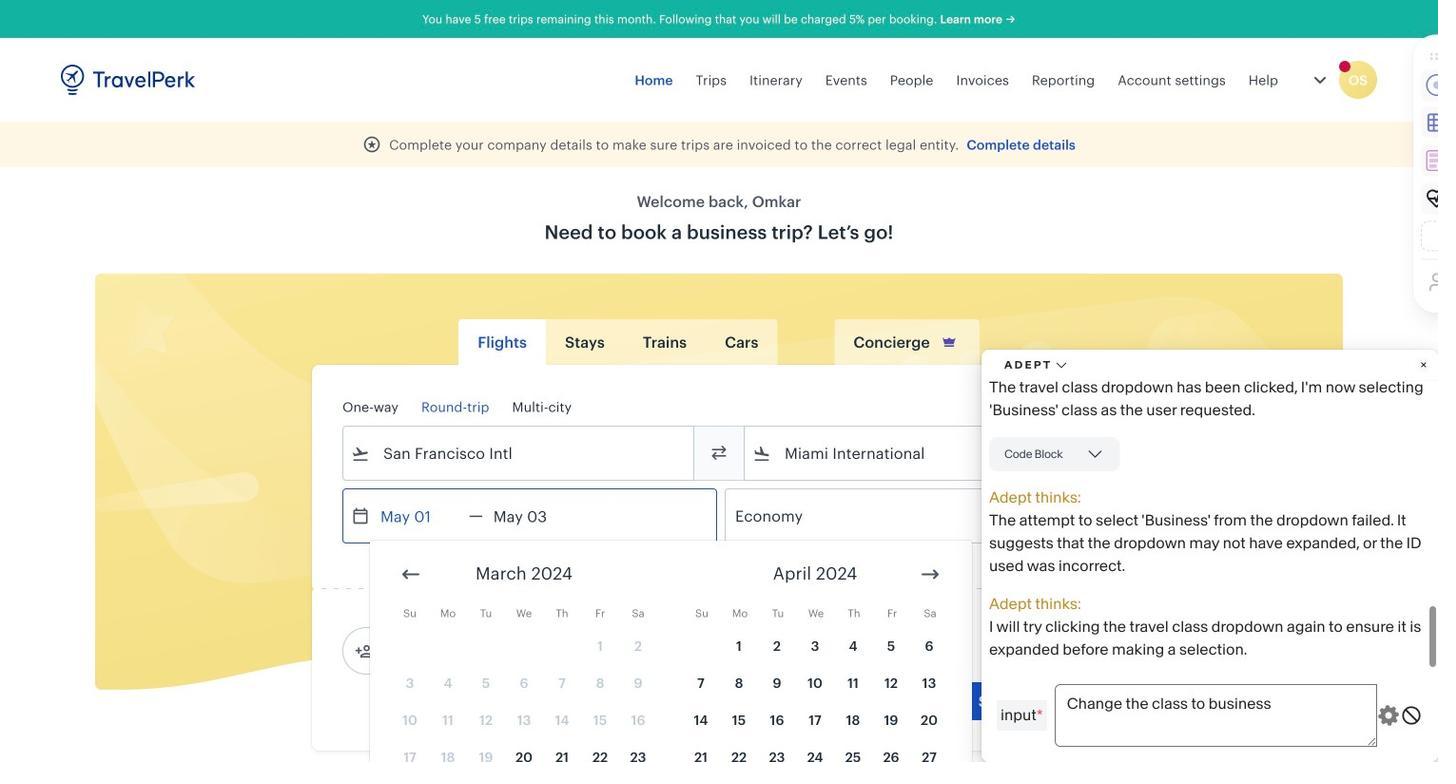 Task type: locate. For each thing, give the bounding box(es) containing it.
move forward to switch to the next month. image
[[919, 564, 942, 586]]

calendar application
[[370, 541, 1438, 763]]

Return text field
[[483, 490, 582, 543]]



Task type: describe. For each thing, give the bounding box(es) containing it.
move backward to switch to the previous month. image
[[399, 564, 422, 586]]

To search field
[[771, 438, 1070, 469]]

Add first traveler search field
[[374, 636, 572, 667]]

Depart text field
[[370, 490, 469, 543]]

From search field
[[370, 438, 669, 469]]



